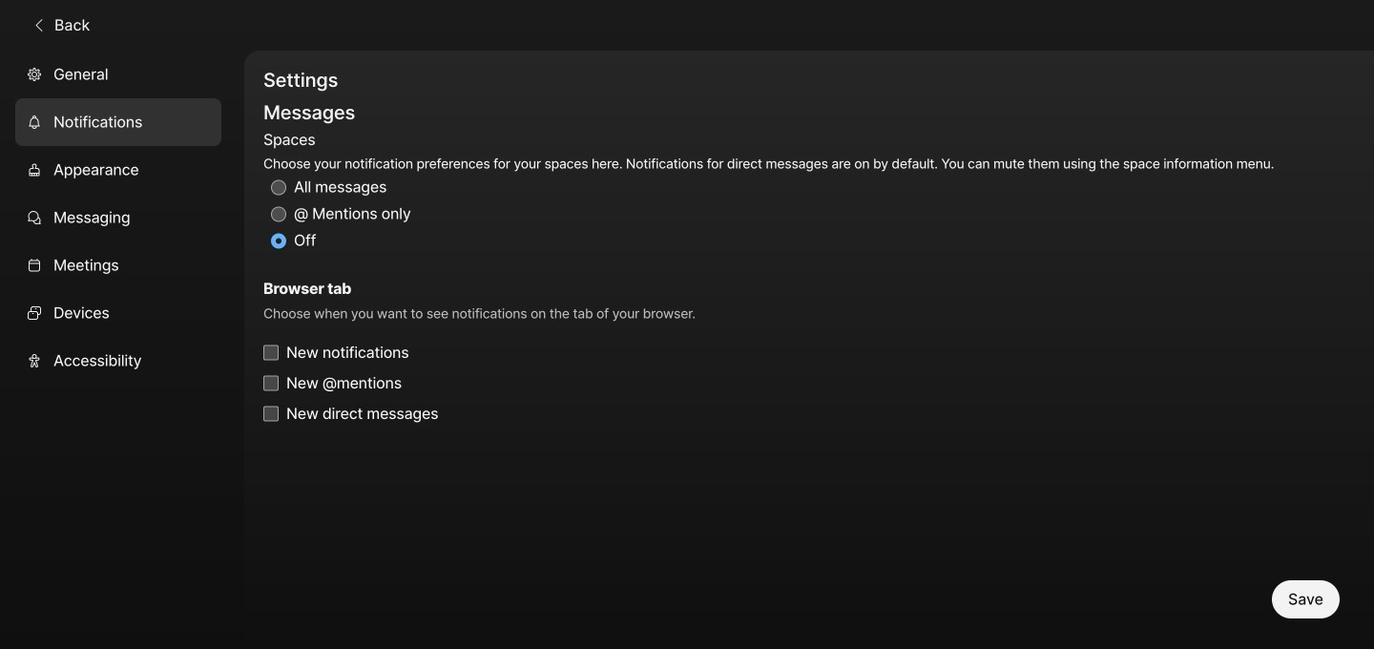 Task type: describe. For each thing, give the bounding box(es) containing it.
Off radio
[[271, 233, 286, 248]]

notifications tab
[[15, 98, 221, 146]]

devices tab
[[15, 289, 221, 337]]

messaging tab
[[15, 194, 221, 241]]

appearance tab
[[15, 146, 221, 194]]

@ Mentions only radio
[[271, 206, 286, 222]]

settings navigation
[[0, 50, 244, 649]]

All messages radio
[[271, 180, 286, 195]]



Task type: locate. For each thing, give the bounding box(es) containing it.
accessibility tab
[[15, 337, 221, 385]]

option group
[[263, 127, 1275, 254]]

meetings tab
[[15, 241, 221, 289]]

general tab
[[15, 50, 221, 98]]



Task type: vqa. For each thing, say whether or not it's contained in the screenshot.
Accessibility tab
yes



